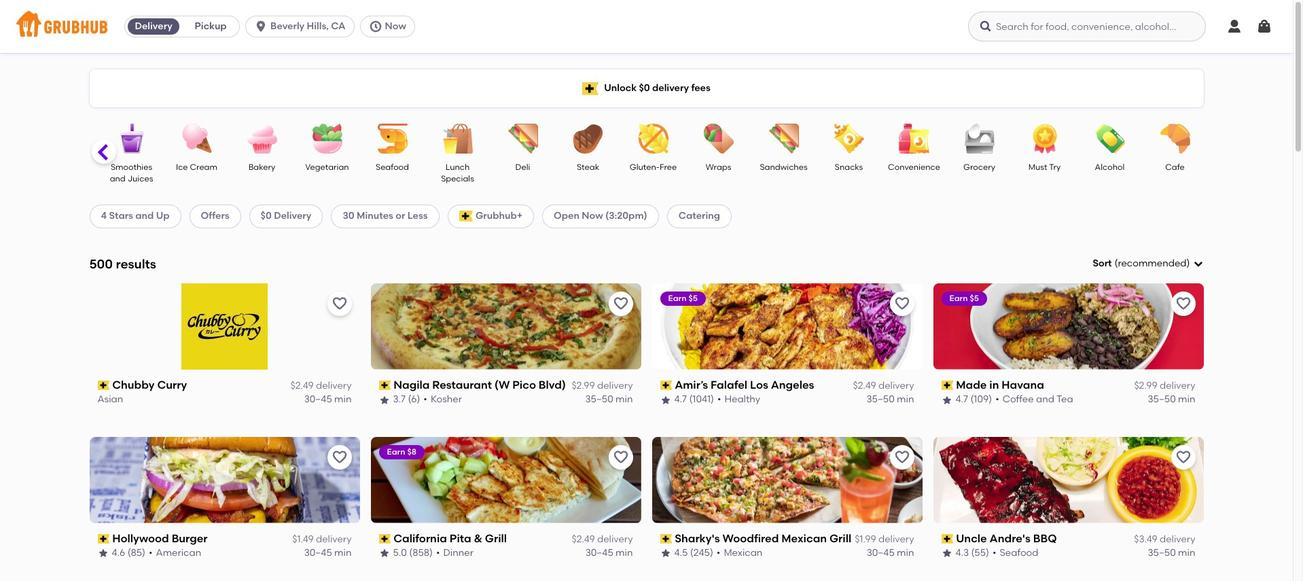 Task type: vqa. For each thing, say whether or not it's contained in the screenshot.


Task type: describe. For each thing, give the bounding box(es) containing it.
dinner
[[443, 547, 474, 559]]

steak image
[[564, 124, 612, 154]]

• healthy
[[718, 394, 761, 405]]

(858)
[[409, 547, 433, 559]]

woodfired
[[723, 532, 779, 545]]

sharky's
[[675, 532, 720, 545]]

svg image inside "beverly hills, ca" button
[[254, 20, 268, 33]]

&
[[474, 532, 482, 545]]

earn $5 for amir's
[[668, 293, 698, 303]]

convenience image
[[891, 124, 938, 154]]

30–45 min for california pita & grill
[[586, 547, 633, 559]]

up
[[156, 210, 170, 222]]

(245)
[[690, 547, 713, 559]]

tea
[[1057, 394, 1074, 405]]

star icon image for hollywood burger
[[98, 548, 108, 559]]

falafel
[[711, 378, 748, 391]]

$1.99 delivery
[[855, 533, 914, 545]]

35–50 min for nagila restaurant (w pico blvd)
[[585, 394, 633, 405]]

open now (3:20pm)
[[554, 210, 647, 222]]

uncle andre's bbq
[[956, 532, 1057, 545]]

30
[[343, 210, 355, 222]]

$2.99 delivery for made in havana
[[1135, 380, 1196, 392]]

healthy
[[725, 394, 761, 405]]

$1.99
[[855, 533, 876, 545]]

35–50 min for uncle andre's bbq
[[1148, 547, 1196, 559]]

4.5 (245)
[[675, 547, 713, 559]]

fees
[[691, 82, 711, 94]]

1 vertical spatial $0
[[261, 210, 272, 222]]

and for •
[[1036, 394, 1055, 405]]

(85)
[[128, 547, 145, 559]]

1 horizontal spatial mexican
[[782, 532, 827, 545]]

1 horizontal spatial delivery
[[274, 210, 312, 222]]

and inside smoothies and juices
[[110, 174, 126, 184]]

0 horizontal spatial mexican
[[724, 547, 763, 559]]

star icon image for california pita & grill
[[379, 548, 390, 559]]

35–50 for uncle andre's bbq
[[1148, 547, 1176, 559]]

subscription pass image for sharky's woodfired mexican grill
[[660, 534, 672, 544]]

los
[[750, 378, 768, 391]]

grocery
[[964, 162, 996, 172]]

• for hollywood
[[149, 547, 153, 559]]

now inside button
[[385, 20, 406, 32]]

0 horizontal spatial seafood
[[376, 162, 409, 172]]

$2.49 delivery for california pita & grill
[[572, 533, 633, 545]]

30–45 min for sharky's woodfired mexican grill
[[867, 547, 914, 559]]

deli
[[516, 162, 530, 172]]

svg image
[[979, 20, 993, 33]]

ice
[[176, 162, 188, 172]]

30–45 for chubby curry
[[304, 394, 332, 405]]

lunch
[[446, 162, 470, 172]]

$2.49 for chubby curry
[[291, 380, 314, 392]]

)
[[1187, 258, 1190, 269]]

4
[[101, 210, 107, 222]]

amir's falafel los angeles
[[675, 378, 815, 391]]

• for amir's
[[718, 394, 721, 405]]

now button
[[360, 16, 421, 37]]

star icon image for uncle andre's bbq
[[942, 548, 952, 559]]

earn $5 for made
[[950, 293, 979, 303]]

$2.49 delivery for chubby curry
[[291, 380, 352, 392]]

snacks
[[835, 162, 863, 172]]

save this restaurant image for uncle andre's bbq
[[1175, 449, 1192, 465]]

$2.99 delivery for nagila restaurant (w pico blvd)
[[572, 380, 633, 392]]

30 minutes or less
[[343, 210, 428, 222]]

4.3
[[956, 547, 969, 559]]

• for california
[[436, 547, 440, 559]]

unlock $0 delivery fees
[[604, 82, 711, 94]]

gluten-free
[[630, 162, 677, 172]]

restaurant
[[432, 378, 492, 391]]

1 vertical spatial now
[[582, 210, 603, 222]]

grocery image
[[956, 124, 1003, 154]]

$8
[[407, 447, 417, 456]]

sharky's woodfired mexican grill
[[675, 532, 852, 545]]

star icon image for sharky's woodfired mexican grill
[[660, 548, 671, 559]]

4.6 (85)
[[112, 547, 145, 559]]

unlock
[[604, 82, 637, 94]]

wraps
[[706, 162, 731, 172]]

wraps image
[[695, 124, 742, 154]]

save this restaurant image for hollywood burger
[[331, 449, 348, 465]]

delivery for bbq
[[1160, 533, 1196, 545]]

main navigation navigation
[[0, 0, 1293, 53]]

Search for food, convenience, alcohol... search field
[[968, 12, 1206, 41]]

and for 4
[[135, 210, 154, 222]]

amir's
[[675, 378, 708, 391]]

smoothies and juices
[[110, 162, 153, 184]]

$2.49 delivery for amir's falafel los angeles
[[853, 380, 914, 392]]

earn $8
[[387, 447, 417, 456]]

(
[[1115, 258, 1118, 269]]

30–45 for sharky's woodfired mexican grill
[[867, 547, 895, 559]]

delivery for havana
[[1160, 380, 1196, 392]]

3.7 (6)
[[393, 394, 420, 405]]

star icon image for nagila restaurant (w pico blvd)
[[379, 395, 390, 405]]

• seafood
[[993, 547, 1039, 559]]

(109)
[[971, 394, 992, 405]]

grubhub+
[[476, 210, 523, 222]]

$3.49 delivery
[[1134, 533, 1196, 545]]

cafe image
[[1152, 124, 1199, 154]]

save this restaurant image for nagila restaurant (w pico blvd)
[[613, 295, 629, 312]]

(55)
[[972, 547, 989, 559]]

delivery for mexican
[[879, 533, 914, 545]]

cafe
[[1166, 162, 1185, 172]]

$1.49 delivery
[[292, 533, 352, 545]]

beverly
[[271, 20, 305, 32]]

free
[[660, 162, 677, 172]]

• for made
[[996, 394, 999, 405]]

30–45 min for chubby curry
[[304, 394, 352, 405]]

sort
[[1093, 258, 1112, 269]]

4.7 for made in havana
[[956, 394, 968, 405]]

subscription pass image for california pita & grill
[[379, 534, 391, 544]]

(w
[[495, 378, 510, 391]]

500 results
[[89, 256, 156, 272]]

subscription pass image for amir's falafel los angeles
[[660, 381, 672, 390]]

burger
[[172, 532, 208, 545]]

smoothies and juices image
[[108, 124, 155, 154]]

sandwiches image
[[760, 124, 808, 154]]

star icon image for made in havana
[[942, 395, 952, 405]]

pico
[[513, 378, 536, 391]]

made
[[956, 378, 987, 391]]

pita
[[450, 532, 471, 545]]

star icon image for amir's falafel los angeles
[[660, 395, 671, 405]]

• for sharky's
[[717, 547, 721, 559]]

earn for california pita & grill
[[387, 447, 405, 456]]

bakery
[[248, 162, 275, 172]]

seafood image
[[369, 124, 416, 154]]

must try image
[[1021, 124, 1069, 154]]

save this restaurant image for chubby curry
[[331, 295, 348, 312]]

500
[[89, 256, 113, 272]]

min for nagila restaurant (w pico blvd)
[[616, 394, 633, 405]]

4.7 (109)
[[956, 394, 992, 405]]

nagila
[[394, 378, 430, 391]]



Task type: locate. For each thing, give the bounding box(es) containing it.
0 horizontal spatial $2.49 delivery
[[291, 380, 352, 392]]

0 vertical spatial delivery
[[135, 20, 172, 32]]

(6)
[[408, 394, 420, 405]]

seafood down andre's
[[1000, 547, 1039, 559]]

juices
[[128, 174, 153, 184]]

• dinner
[[436, 547, 474, 559]]

2 grill from the left
[[830, 532, 852, 545]]

0 vertical spatial save this restaurant image
[[894, 295, 910, 312]]

smoothies
[[111, 162, 152, 172]]

1 4.7 from the left
[[675, 394, 687, 405]]

gluten-
[[630, 162, 660, 172]]

1 $2.99 delivery from the left
[[572, 380, 633, 392]]

0 horizontal spatial $2.49
[[291, 380, 314, 392]]

min for chubby curry
[[334, 394, 352, 405]]

less
[[408, 210, 428, 222]]

hollywood
[[112, 532, 169, 545]]

2 $2.99 delivery from the left
[[1135, 380, 1196, 392]]

30–45 min
[[304, 394, 352, 405], [304, 547, 352, 559], [586, 547, 633, 559], [867, 547, 914, 559]]

• for nagila
[[424, 394, 427, 405]]

asian
[[98, 394, 123, 405]]

california pita & grill
[[394, 532, 507, 545]]

0 horizontal spatial $0
[[261, 210, 272, 222]]

0 horizontal spatial grill
[[485, 532, 507, 545]]

angeles
[[771, 378, 815, 391]]

grill for california pita & grill
[[485, 532, 507, 545]]

mexican down woodfired on the bottom right
[[724, 547, 763, 559]]

$0 right unlock
[[639, 82, 650, 94]]

0 vertical spatial mexican
[[782, 532, 827, 545]]

havana
[[1002, 378, 1044, 391]]

35–50 for amir's falafel los angeles
[[867, 394, 895, 405]]

1 horizontal spatial $0
[[639, 82, 650, 94]]

stars
[[109, 210, 133, 222]]

subscription pass image for made in havana
[[942, 381, 954, 390]]

subscription pass image for nagila restaurant (w pico blvd)
[[379, 381, 391, 390]]

subscription pass image
[[98, 381, 110, 390], [379, 381, 391, 390], [379, 534, 391, 544], [660, 534, 672, 544]]

star icon image left 4.3
[[942, 548, 952, 559]]

amir's falafel los angeles logo image
[[652, 283, 923, 370]]

1 vertical spatial save this restaurant image
[[894, 449, 910, 465]]

3.7
[[393, 394, 406, 405]]

hollywood burger
[[112, 532, 208, 545]]

subscription pass image left california
[[379, 534, 391, 544]]

bakery image
[[238, 124, 286, 154]]

earn for amir's falafel los angeles
[[668, 293, 687, 303]]

grill left the $1.99
[[830, 532, 852, 545]]

$2.99
[[572, 380, 595, 392], [1135, 380, 1158, 392]]

1 horizontal spatial 4.7
[[956, 394, 968, 405]]

30–45 for california pita & grill
[[586, 547, 614, 559]]

beverly hills, ca button
[[245, 16, 360, 37]]

35–50 min for made in havana
[[1148, 394, 1196, 405]]

4.7 (1041)
[[675, 394, 714, 405]]

(1041)
[[689, 394, 714, 405]]

4 stars and up
[[101, 210, 170, 222]]

and
[[110, 174, 126, 184], [135, 210, 154, 222], [1036, 394, 1055, 405]]

grill right &
[[485, 532, 507, 545]]

delivery left 30
[[274, 210, 312, 222]]

subscription pass image left made
[[942, 381, 954, 390]]

• mexican
[[717, 547, 763, 559]]

2 horizontal spatial and
[[1036, 394, 1055, 405]]

delivery inside button
[[135, 20, 172, 32]]

$2.99 delivery
[[572, 380, 633, 392], [1135, 380, 1196, 392]]

and left up
[[135, 210, 154, 222]]

1 horizontal spatial $2.49 delivery
[[572, 533, 633, 545]]

0 horizontal spatial grubhub plus flag logo image
[[459, 211, 473, 222]]

specials
[[441, 174, 474, 184]]

snacks image
[[825, 124, 873, 154]]

and down "smoothies"
[[110, 174, 126, 184]]

min for california pita & grill
[[616, 547, 633, 559]]

(3:20pm)
[[605, 210, 647, 222]]

delivery for &
[[597, 533, 633, 545]]

subscription pass image left amir's
[[660, 381, 672, 390]]

1 $5 from the left
[[689, 293, 698, 303]]

4.7 for amir's falafel los angeles
[[675, 394, 687, 405]]

subscription pass image for uncle andre's bbq
[[942, 534, 954, 544]]

$2.99 for nagila restaurant (w pico blvd)
[[572, 380, 595, 392]]

$2.99 for made in havana
[[1135, 380, 1158, 392]]

subscription pass image left hollywood
[[98, 534, 110, 544]]

hills,
[[307, 20, 329, 32]]

1 horizontal spatial grubhub plus flag logo image
[[583, 82, 599, 95]]

california
[[394, 532, 447, 545]]

0 horizontal spatial now
[[385, 20, 406, 32]]

0 horizontal spatial earn
[[387, 447, 405, 456]]

4.6
[[112, 547, 125, 559]]

2 $2.99 from the left
[[1135, 380, 1158, 392]]

california pita & grill logo image
[[371, 437, 641, 523]]

subscription pass image for hollywood burger
[[98, 534, 110, 544]]

$0
[[639, 82, 650, 94], [261, 210, 272, 222]]

0 vertical spatial and
[[110, 174, 126, 184]]

delivery for los
[[879, 380, 914, 392]]

1 horizontal spatial and
[[135, 210, 154, 222]]

grubhub plus flag logo image left unlock
[[583, 82, 599, 95]]

mexican right woodfired on the bottom right
[[782, 532, 827, 545]]

made in havana logo image
[[933, 283, 1204, 370]]

alcohol
[[1095, 162, 1125, 172]]

grill for sharky's woodfired mexican grill
[[830, 532, 852, 545]]

ice cream image
[[173, 124, 221, 154]]

earn
[[668, 293, 687, 303], [950, 293, 968, 303], [387, 447, 405, 456]]

delivery for (w
[[597, 380, 633, 392]]

$2.49
[[291, 380, 314, 392], [853, 380, 876, 392], [572, 533, 595, 545]]

$2.49 delivery
[[291, 380, 352, 392], [853, 380, 914, 392], [572, 533, 633, 545]]

1 horizontal spatial $5
[[970, 293, 979, 303]]

35–50 for made in havana
[[1148, 394, 1176, 405]]

catering
[[679, 210, 720, 222]]

1 horizontal spatial $2.99 delivery
[[1135, 380, 1196, 392]]

sandwiches
[[760, 162, 808, 172]]

0 horizontal spatial earn $5
[[668, 293, 698, 303]]

5.0 (858)
[[393, 547, 433, 559]]

1 save this restaurant image from the top
[[894, 295, 910, 312]]

pickup
[[195, 20, 227, 32]]

lunch specials image
[[434, 124, 481, 154]]

0 horizontal spatial 4.7
[[675, 394, 687, 405]]

try
[[1049, 162, 1061, 172]]

star icon image left 4.5
[[660, 548, 671, 559]]

now right the ca
[[385, 20, 406, 32]]

min for made in havana
[[1179, 394, 1196, 405]]

2 vertical spatial and
[[1036, 394, 1055, 405]]

offers
[[201, 210, 229, 222]]

grubhub plus flag logo image for grubhub+
[[459, 211, 473, 222]]

35–50 min for amir's falafel los angeles
[[867, 394, 914, 405]]

2 horizontal spatial $2.49 delivery
[[853, 380, 914, 392]]

or
[[396, 210, 405, 222]]

grubhub plus flag logo image for unlock $0 delivery fees
[[583, 82, 599, 95]]

bbq
[[1034, 532, 1057, 545]]

1 vertical spatial delivery
[[274, 210, 312, 222]]

save this restaurant image
[[331, 295, 348, 312], [613, 295, 629, 312], [1175, 295, 1192, 312], [331, 449, 348, 465], [613, 449, 629, 465], [1175, 449, 1192, 465]]

gluten free image
[[630, 124, 677, 154]]

vegetarian
[[305, 162, 349, 172]]

uncle andre's bbq logo image
[[933, 437, 1204, 523]]

0 horizontal spatial $2.99
[[572, 380, 595, 392]]

hollywood burger  logo image
[[89, 437, 360, 523]]

star icon image left the 4.7 (1041)
[[660, 395, 671, 405]]

save this restaurant image
[[894, 295, 910, 312], [894, 449, 910, 465]]

earn for made in havana
[[950, 293, 968, 303]]

4.7 down amir's
[[675, 394, 687, 405]]

min for uncle andre's bbq
[[1179, 547, 1196, 559]]

• down falafel
[[718, 394, 721, 405]]

deli image
[[499, 124, 547, 154]]

1 vertical spatial mexican
[[724, 547, 763, 559]]

0 horizontal spatial and
[[110, 174, 126, 184]]

0 vertical spatial grubhub plus flag logo image
[[583, 82, 599, 95]]

35–50 for nagila restaurant (w pico blvd)
[[585, 394, 614, 405]]

grubhub plus flag logo image
[[583, 82, 599, 95], [459, 211, 473, 222]]

2 $5 from the left
[[970, 293, 979, 303]]

$5 for made
[[970, 293, 979, 303]]

0 horizontal spatial $5
[[689, 293, 698, 303]]

• right "(245)"
[[717, 547, 721, 559]]

min for amir's falafel los angeles
[[897, 394, 914, 405]]

star icon image left 3.7
[[379, 395, 390, 405]]

steak
[[577, 162, 599, 172]]

4.7 down made
[[956, 394, 968, 405]]

2 save this restaurant image from the top
[[894, 449, 910, 465]]

subscription pass image left sharky's on the bottom
[[660, 534, 672, 544]]

nagila restaurant (w pico blvd)
[[394, 378, 566, 391]]

svg image
[[1227, 18, 1243, 35], [1257, 18, 1273, 35], [254, 20, 268, 33], [369, 20, 382, 33], [1193, 258, 1204, 269]]

• right (6)
[[424, 394, 427, 405]]

$5
[[689, 293, 698, 303], [970, 293, 979, 303]]

1 $2.99 from the left
[[572, 380, 595, 392]]

1 horizontal spatial earn
[[668, 293, 687, 303]]

chubby
[[112, 378, 155, 391]]

0 vertical spatial $0
[[639, 82, 650, 94]]

30–45 min for hollywood burger
[[304, 547, 352, 559]]

1 grill from the left
[[485, 532, 507, 545]]

lunch specials
[[441, 162, 474, 184]]

subscription pass image for chubby curry
[[98, 381, 110, 390]]

subscription pass image left uncle
[[942, 534, 954, 544]]

30–45 for hollywood burger
[[304, 547, 332, 559]]

and left tea
[[1036, 394, 1055, 405]]

star icon image left 4.7 (109)
[[942, 395, 952, 405]]

0 vertical spatial seafood
[[376, 162, 409, 172]]

american
[[156, 547, 201, 559]]

5.0
[[393, 547, 407, 559]]

1 horizontal spatial $2.99
[[1135, 380, 1158, 392]]

min for hollywood burger
[[334, 547, 352, 559]]

• right (85)
[[149, 547, 153, 559]]

2 horizontal spatial earn
[[950, 293, 968, 303]]

vegetarian image
[[303, 124, 351, 154]]

ice cream
[[176, 162, 217, 172]]

subscription pass image up asian
[[98, 381, 110, 390]]

star icon image left '4.6'
[[98, 548, 108, 559]]

• down made in havana
[[996, 394, 999, 405]]

alcohol image
[[1086, 124, 1134, 154]]

1 horizontal spatial earn $5
[[950, 293, 979, 303]]

uncle
[[956, 532, 987, 545]]

grill
[[485, 532, 507, 545], [830, 532, 852, 545]]

must
[[1029, 162, 1048, 172]]

None field
[[1093, 257, 1204, 271]]

nagila restaurant (w pico blvd) logo image
[[371, 283, 641, 370]]

recommended
[[1118, 258, 1187, 269]]

min for sharky's woodfired mexican grill
[[897, 547, 914, 559]]

chubby curry
[[112, 378, 187, 391]]

save this restaurant button
[[327, 291, 352, 316], [609, 291, 633, 316], [890, 291, 914, 316], [1171, 291, 1196, 316], [327, 445, 352, 469], [609, 445, 633, 469], [890, 445, 914, 469], [1171, 445, 1196, 469]]

star icon image
[[379, 395, 390, 405], [660, 395, 671, 405], [942, 395, 952, 405], [98, 548, 108, 559], [379, 548, 390, 559], [660, 548, 671, 559], [942, 548, 952, 559]]

none field containing sort
[[1093, 257, 1204, 271]]

1 horizontal spatial grill
[[830, 532, 852, 545]]

sharky's woodfired mexican grill logo image
[[652, 437, 923, 523]]

min
[[334, 394, 352, 405], [616, 394, 633, 405], [897, 394, 914, 405], [1179, 394, 1196, 405], [334, 547, 352, 559], [616, 547, 633, 559], [897, 547, 914, 559], [1179, 547, 1196, 559]]

subscription pass image
[[660, 381, 672, 390], [942, 381, 954, 390], [98, 534, 110, 544], [942, 534, 954, 544]]

shakes image
[[42, 124, 90, 154]]

0 vertical spatial now
[[385, 20, 406, 32]]

1 vertical spatial seafood
[[1000, 547, 1039, 559]]

$2.49 for amir's falafel los angeles
[[853, 380, 876, 392]]

seafood down seafood image
[[376, 162, 409, 172]]

$3.49
[[1134, 533, 1158, 545]]

delivery left 'pickup'
[[135, 20, 172, 32]]

• for uncle
[[993, 547, 997, 559]]

1 horizontal spatial now
[[582, 210, 603, 222]]

2 4.7 from the left
[[956, 394, 968, 405]]

made in havana
[[956, 378, 1044, 391]]

$0 delivery
[[261, 210, 312, 222]]

delivery button
[[125, 16, 182, 37]]

delivery
[[652, 82, 689, 94], [316, 380, 352, 392], [597, 380, 633, 392], [879, 380, 914, 392], [1160, 380, 1196, 392], [316, 533, 352, 545], [597, 533, 633, 545], [879, 533, 914, 545], [1160, 533, 1196, 545]]

star icon image left the "5.0" on the left of the page
[[379, 548, 390, 559]]

$2.49 for california pita & grill
[[572, 533, 595, 545]]

1 vertical spatial and
[[135, 210, 154, 222]]

minutes
[[357, 210, 393, 222]]

delivery
[[135, 20, 172, 32], [274, 210, 312, 222]]

subscription pass image left nagila
[[379, 381, 391, 390]]

kosher
[[431, 394, 462, 405]]

results
[[116, 256, 156, 272]]

1 horizontal spatial $2.49
[[572, 533, 595, 545]]

• right (858)
[[436, 547, 440, 559]]

1 horizontal spatial seafood
[[1000, 547, 1039, 559]]

now right open
[[582, 210, 603, 222]]

• right (55)
[[993, 547, 997, 559]]

grubhub plus flag logo image left 'grubhub+' at the left top of the page
[[459, 211, 473, 222]]

2 earn $5 from the left
[[950, 293, 979, 303]]

0 horizontal spatial $2.99 delivery
[[572, 380, 633, 392]]

convenience
[[888, 162, 941, 172]]

4.5
[[675, 547, 688, 559]]

30–45
[[304, 394, 332, 405], [304, 547, 332, 559], [586, 547, 614, 559], [867, 547, 895, 559]]

• american
[[149, 547, 201, 559]]

2 horizontal spatial $2.49
[[853, 380, 876, 392]]

earn $5
[[668, 293, 698, 303], [950, 293, 979, 303]]

1 earn $5 from the left
[[668, 293, 698, 303]]

$0 down "bakery"
[[261, 210, 272, 222]]

chubby curry logo image
[[181, 283, 268, 370]]

pickup button
[[182, 16, 239, 37]]

1 vertical spatial grubhub plus flag logo image
[[459, 211, 473, 222]]

0 horizontal spatial delivery
[[135, 20, 172, 32]]

• coffee and tea
[[996, 394, 1074, 405]]

svg image inside now button
[[369, 20, 382, 33]]

$5 for amir's
[[689, 293, 698, 303]]



